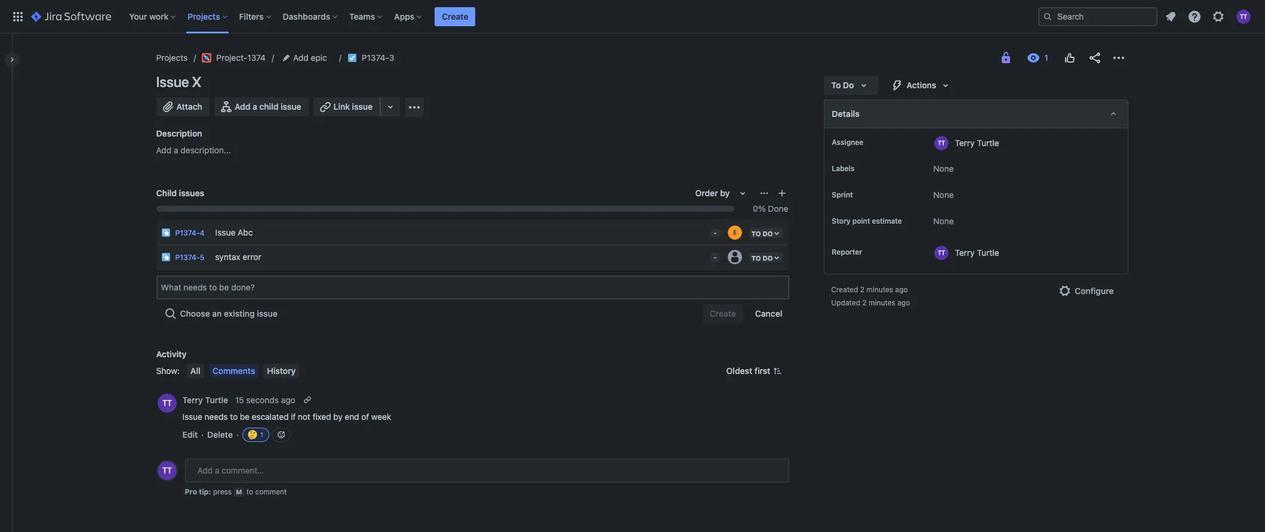 Task type: describe. For each thing, give the bounding box(es) containing it.
none for story point estimate
[[934, 216, 954, 226]]

edit
[[182, 430, 198, 440]]

project-
[[216, 53, 247, 63]]

seconds
[[246, 396, 279, 406]]

to do button
[[825, 76, 878, 95]]

31
[[235, 396, 244, 406]]

issue x
[[156, 73, 201, 90]]

project 1374 image
[[202, 53, 212, 63]]

if
[[291, 412, 296, 422]]

2 vertical spatial turtle
[[205, 396, 228, 406]]

- for issue abc
[[714, 229, 717, 238]]

create child image
[[778, 189, 787, 198]]

turtle for reporter
[[977, 248, 1000, 258]]

oldest first
[[727, 366, 771, 376]]

your
[[129, 11, 147, 21]]

choose an existing issue button
[[156, 305, 285, 324]]

reporter
[[832, 248, 863, 257]]

link
[[334, 102, 350, 112]]

help image
[[1188, 9, 1202, 24]]

done
[[768, 204, 789, 214]]

all button
[[187, 364, 204, 379]]

p1374-5
[[175, 253, 205, 262]]

child issues
[[156, 188, 204, 198]]

issue for choose an existing issue
[[257, 309, 278, 319]]

child
[[260, 102, 279, 112]]

:thinking: image
[[248, 431, 257, 440]]

add a child issue
[[235, 102, 301, 112]]

primary element
[[7, 0, 1039, 33]]

create
[[442, 11, 469, 21]]

add for add a description...
[[156, 145, 172, 155]]

1 vertical spatial minutes
[[869, 299, 896, 308]]

description...
[[181, 145, 231, 155]]

link issue
[[334, 102, 373, 112]]

assignee: eloisefrancis23 image
[[728, 226, 742, 240]]

reporter pin to top. only you can see pinned fields. image
[[865, 248, 875, 257]]

a for child
[[253, 102, 257, 112]]

add app image
[[407, 100, 422, 114]]

to do
[[832, 80, 854, 90]]

appswitcher icon image
[[11, 9, 25, 24]]

- button for abc
[[705, 221, 722, 240]]

teams
[[350, 11, 375, 21]]

created
[[832, 286, 859, 294]]

settings image
[[1212, 9, 1226, 24]]

tip:
[[199, 488, 211, 497]]

actions image
[[1112, 51, 1126, 65]]

add epic
[[293, 53, 327, 63]]

dashboards
[[283, 11, 330, 21]]

apps
[[394, 11, 415, 21]]

activity
[[156, 349, 187, 360]]

none for labels
[[934, 164, 954, 174]]

be
[[240, 412, 250, 422]]

terry turtle for reporter
[[955, 248, 1000, 258]]

description
[[156, 128, 202, 139]]

point
[[853, 217, 871, 226]]

apps button
[[391, 7, 427, 26]]

3
[[389, 53, 395, 63]]

oldest
[[727, 366, 753, 376]]

project-1374 link
[[202, 51, 266, 65]]

configure
[[1075, 286, 1114, 296]]

Search field
[[1039, 7, 1158, 26]]

estimate
[[872, 217, 902, 226]]

1374
[[247, 53, 266, 63]]

actions button
[[883, 76, 961, 95]]

of
[[362, 412, 369, 422]]

cancel button
[[748, 305, 790, 324]]

issue inside 'button'
[[352, 102, 373, 112]]

p1374- for 5
[[175, 253, 200, 262]]

link web pages and more image
[[384, 100, 398, 114]]

not
[[298, 412, 310, 422]]

5
[[200, 253, 205, 262]]

assignee
[[832, 138, 864, 147]]

choose
[[180, 309, 210, 319]]

Add a comment… field
[[185, 459, 790, 483]]

press
[[213, 488, 232, 497]]

x
[[192, 73, 201, 90]]

search image
[[1044, 12, 1053, 21]]

banner containing your work
[[0, 0, 1266, 33]]

edit button
[[182, 429, 198, 441]]

1 vertical spatial by
[[333, 412, 343, 422]]

attach
[[177, 102, 202, 112]]

first
[[755, 366, 771, 376]]

order by
[[696, 188, 730, 198]]

projects for the projects popup button
[[188, 11, 220, 21]]

epic
[[311, 53, 327, 63]]

oldest first button
[[720, 364, 790, 379]]

needs
[[205, 412, 228, 422]]

turtle for assignee
[[977, 138, 1000, 148]]

add for add a child issue
[[235, 102, 251, 112]]

0 vertical spatial minutes
[[867, 286, 894, 294]]

labels pin to top. only you can see pinned fields. image
[[857, 164, 867, 174]]

1
[[260, 431, 264, 439]]

syntax error
[[215, 252, 261, 262]]

- button for error
[[705, 246, 722, 265]]

assignee pin to top. only you can see pinned fields. image
[[866, 138, 876, 148]]

story
[[832, 217, 851, 226]]

add reaction image
[[277, 431, 286, 440]]

1 vertical spatial 2
[[863, 299, 867, 308]]

menu bar containing all
[[185, 364, 302, 379]]

history
[[267, 366, 296, 376]]

comment
[[255, 488, 287, 497]]

your work
[[129, 11, 169, 21]]

p1374- for 4
[[175, 229, 200, 238]]

:thinking: image
[[248, 431, 257, 440]]

none for sprint
[[934, 190, 954, 200]]

pro tip: press m to comment
[[185, 488, 287, 497]]

0 vertical spatial ago
[[896, 286, 908, 294]]

history button
[[264, 364, 300, 379]]

to
[[832, 80, 841, 90]]

projects button
[[184, 7, 232, 26]]

story point estimate pin to top. only you can see pinned fields. image
[[835, 226, 844, 236]]

2 vertical spatial ago
[[281, 396, 296, 406]]



Task type: vqa. For each thing, say whether or not it's contained in the screenshot.
syntax error
yes



Task type: locate. For each thing, give the bounding box(es) containing it.
p1374-
[[362, 53, 389, 63], [175, 229, 200, 238], [175, 253, 200, 262]]

none
[[934, 164, 954, 174], [934, 190, 954, 200], [934, 216, 954, 226]]

0 vertical spatial -
[[714, 229, 717, 238]]

task image
[[348, 53, 357, 63]]

1 horizontal spatial to
[[247, 488, 253, 497]]

link issue button
[[313, 97, 381, 116]]

0
[[753, 204, 758, 214]]

1 button
[[243, 428, 269, 443]]

actions
[[907, 80, 937, 90]]

terry for assignee
[[955, 138, 975, 148]]

2 horizontal spatial add
[[293, 53, 309, 63]]

ago right updated
[[898, 299, 910, 308]]

projects up issue x
[[156, 53, 188, 63]]

filters button
[[236, 7, 276, 26]]

2 - from the top
[[714, 253, 717, 262]]

syntax error link
[[210, 246, 705, 269]]

add a description...
[[156, 145, 231, 155]]

p1374- down p1374-4 link
[[175, 253, 200, 262]]

p1374- left the copy link to issue image
[[362, 53, 389, 63]]

a inside button
[[253, 102, 257, 112]]

issue
[[156, 73, 189, 90], [215, 227, 236, 237], [182, 412, 202, 422]]

2 horizontal spatial issue
[[352, 102, 373, 112]]

0 vertical spatial 2
[[861, 286, 865, 294]]

Child issues field
[[157, 277, 789, 299]]

create button
[[435, 7, 476, 26]]

0 % done
[[753, 204, 789, 214]]

0 vertical spatial issue type: subtask image
[[161, 228, 171, 238]]

issue needs to be escalated if not fixed by end of week
[[182, 412, 391, 422]]

attach button
[[156, 97, 210, 116]]

1 vertical spatial terry turtle
[[955, 248, 1000, 258]]

syntax
[[215, 252, 240, 262]]

filters
[[239, 11, 264, 21]]

issue
[[281, 102, 301, 112], [352, 102, 373, 112], [257, 309, 278, 319]]

2 right updated
[[863, 299, 867, 308]]

sprint
[[832, 191, 853, 200]]

unassigned image
[[728, 250, 742, 265]]

error
[[243, 252, 261, 262]]

1 vertical spatial -
[[714, 253, 717, 262]]

3 none from the top
[[934, 216, 954, 226]]

end
[[345, 412, 359, 422]]

issue right child
[[281, 102, 301, 112]]

existing
[[224, 309, 255, 319]]

updated
[[832, 299, 861, 308]]

0 vertical spatial projects
[[188, 11, 220, 21]]

0 horizontal spatial to
[[230, 412, 238, 422]]

by right order at the top of the page
[[721, 188, 730, 198]]

ago right created
[[896, 286, 908, 294]]

p1374-5 link
[[175, 253, 205, 262]]

notifications image
[[1164, 9, 1179, 24]]

31 seconds ago
[[235, 396, 296, 406]]

add epic button
[[280, 51, 331, 65]]

1 - from the top
[[714, 229, 717, 238]]

banner
[[0, 0, 1266, 33]]

add inside button
[[235, 102, 251, 112]]

2 vertical spatial add
[[156, 145, 172, 155]]

sidebar navigation image
[[0, 48, 26, 72]]

issue up edit
[[182, 412, 202, 422]]

issues
[[179, 188, 204, 198]]

1 vertical spatial to
[[247, 488, 253, 497]]

teams button
[[346, 7, 387, 26]]

order by button
[[688, 184, 758, 203]]

1 horizontal spatial add
[[235, 102, 251, 112]]

project-1374
[[216, 53, 266, 63]]

issue inside issue abc link
[[215, 227, 236, 237]]

minutes right updated
[[869, 299, 896, 308]]

dashboards button
[[279, 7, 342, 26]]

2 vertical spatial issue
[[182, 412, 202, 422]]

week
[[371, 412, 391, 422]]

a left child
[[253, 102, 257, 112]]

minutes
[[867, 286, 894, 294], [869, 299, 896, 308]]

1 issue type: subtask image from the top
[[161, 228, 171, 238]]

story point estimate
[[832, 217, 902, 226]]

1 vertical spatial - button
[[705, 246, 722, 265]]

issue for issue abc
[[215, 227, 236, 237]]

1 horizontal spatial a
[[253, 102, 257, 112]]

share image
[[1088, 51, 1102, 65]]

vote options: no one has voted for this issue yet. image
[[1063, 51, 1077, 65]]

2 vertical spatial none
[[934, 216, 954, 226]]

add for add epic
[[293, 53, 309, 63]]

0 vertical spatial to
[[230, 412, 238, 422]]

2 none from the top
[[934, 190, 954, 200]]

0 vertical spatial - button
[[705, 221, 722, 240]]

0 vertical spatial none
[[934, 164, 954, 174]]

by
[[721, 188, 730, 198], [333, 412, 343, 422]]

projects
[[188, 11, 220, 21], [156, 53, 188, 63]]

0 vertical spatial terry
[[955, 138, 975, 148]]

profile image of terry turtle image
[[157, 462, 177, 481]]

work
[[149, 11, 169, 21]]

issue for issue x
[[156, 73, 189, 90]]

minutes right created
[[867, 286, 894, 294]]

all
[[190, 366, 201, 376]]

issue type: subtask image left 'p1374-5'
[[161, 253, 171, 262]]

0 horizontal spatial add
[[156, 145, 172, 155]]

copy link to issue image
[[392, 53, 402, 62]]

0 horizontal spatial by
[[333, 412, 343, 422]]

terry for reporter
[[955, 248, 975, 258]]

choose an existing issue
[[180, 309, 278, 319]]

child
[[156, 188, 177, 198]]

issue type: subtask image for issue abc
[[161, 228, 171, 238]]

a down description
[[174, 145, 178, 155]]

projects inside popup button
[[188, 11, 220, 21]]

p1374-3
[[362, 53, 395, 63]]

1 vertical spatial none
[[934, 190, 954, 200]]

1 vertical spatial issue type: subtask image
[[161, 253, 171, 262]]

newest first image
[[773, 367, 783, 376]]

show:
[[156, 366, 180, 376]]

2 - button from the top
[[705, 246, 722, 265]]

- for syntax error
[[714, 253, 717, 262]]

escalated
[[252, 412, 289, 422]]

your work button
[[126, 7, 181, 26]]

0 horizontal spatial a
[[174, 145, 178, 155]]

1 - button from the top
[[705, 221, 722, 240]]

- button left assignee: eloisefrancis23 image
[[705, 221, 722, 240]]

issue left abc
[[215, 227, 236, 237]]

add
[[293, 53, 309, 63], [235, 102, 251, 112], [156, 145, 172, 155]]

p1374- for 3
[[362, 53, 389, 63]]

add a child issue button
[[214, 97, 309, 116]]

delete
[[207, 430, 233, 440]]

1 vertical spatial ago
[[898, 299, 910, 308]]

issue type: subtask image left p1374-4
[[161, 228, 171, 238]]

terry turtle
[[955, 138, 1000, 148], [955, 248, 1000, 258], [182, 396, 228, 406]]

2 right created
[[861, 286, 865, 294]]

issue right existing
[[257, 309, 278, 319]]

p1374-4 link
[[175, 229, 205, 238]]

add left the epic
[[293, 53, 309, 63]]

-
[[714, 229, 717, 238], [714, 253, 717, 262]]

your profile and settings image
[[1237, 9, 1251, 24]]

turtle
[[977, 138, 1000, 148], [977, 248, 1000, 258], [205, 396, 228, 406]]

0 vertical spatial turtle
[[977, 138, 1000, 148]]

add left child
[[235, 102, 251, 112]]

1 horizontal spatial by
[[721, 188, 730, 198]]

issue type: subtask image for syntax error
[[161, 253, 171, 262]]

2 vertical spatial terry
[[182, 396, 203, 406]]

- button left unassigned icon
[[705, 246, 722, 265]]

jira software image
[[31, 9, 111, 24], [31, 9, 111, 24]]

0 vertical spatial p1374-
[[362, 53, 389, 63]]

p1374- up p1374-5 link
[[175, 229, 200, 238]]

issue abc
[[215, 227, 253, 237]]

- left unassigned icon
[[714, 253, 717, 262]]

2 vertical spatial p1374-
[[175, 253, 200, 262]]

%
[[758, 204, 766, 214]]

0 vertical spatial a
[[253, 102, 257, 112]]

menu bar
[[185, 364, 302, 379]]

abc
[[238, 227, 253, 237]]

terry turtle for assignee
[[955, 138, 1000, 148]]

issue right link
[[352, 102, 373, 112]]

p1374-3 link
[[362, 51, 395, 65]]

an
[[212, 309, 222, 319]]

fixed
[[313, 412, 331, 422]]

2 vertical spatial terry turtle
[[182, 396, 228, 406]]

p1374-4
[[175, 229, 205, 238]]

m
[[236, 489, 242, 496]]

to
[[230, 412, 238, 422], [247, 488, 253, 497]]

by left end
[[333, 412, 343, 422]]

4
[[200, 229, 205, 238]]

1 vertical spatial add
[[235, 102, 251, 112]]

projects up project 1374 icon
[[188, 11, 220, 21]]

to right m
[[247, 488, 253, 497]]

issue for issue needs to be escalated if not fixed by end of week
[[182, 412, 202, 422]]

1 vertical spatial a
[[174, 145, 178, 155]]

details
[[832, 109, 860, 119]]

ago up issue needs to be escalated if not fixed by end of week
[[281, 396, 296, 406]]

2
[[861, 286, 865, 294], [863, 299, 867, 308]]

labels
[[832, 164, 855, 173]]

add inside dropdown button
[[293, 53, 309, 63]]

- left assignee: eloisefrancis23 image
[[714, 229, 717, 238]]

2 issue type: subtask image from the top
[[161, 253, 171, 262]]

p1374- inside 'p1374-3' link
[[362, 53, 389, 63]]

issue for add a child issue
[[281, 102, 301, 112]]

projects for projects link
[[156, 53, 188, 63]]

issue actions image
[[760, 189, 770, 198]]

1 vertical spatial turtle
[[977, 248, 1000, 258]]

1 vertical spatial terry
[[955, 248, 975, 258]]

0 horizontal spatial issue
[[257, 309, 278, 319]]

add down description
[[156, 145, 172, 155]]

0 vertical spatial add
[[293, 53, 309, 63]]

issue down projects link
[[156, 73, 189, 90]]

copy link to comment image
[[303, 395, 312, 405]]

to left be
[[230, 412, 238, 422]]

pro
[[185, 488, 197, 497]]

1 vertical spatial p1374-
[[175, 229, 200, 238]]

by inside "dropdown button"
[[721, 188, 730, 198]]

0 vertical spatial by
[[721, 188, 730, 198]]

1 vertical spatial issue
[[215, 227, 236, 237]]

a for description...
[[174, 145, 178, 155]]

1 none from the top
[[934, 164, 954, 174]]

1 vertical spatial projects
[[156, 53, 188, 63]]

0 vertical spatial terry turtle
[[955, 138, 1000, 148]]

terry
[[955, 138, 975, 148], [955, 248, 975, 258], [182, 396, 203, 406]]

1 horizontal spatial issue
[[281, 102, 301, 112]]

details element
[[825, 100, 1129, 128]]

0 vertical spatial issue
[[156, 73, 189, 90]]

projects link
[[156, 51, 188, 65]]

issue type: subtask image
[[161, 228, 171, 238], [161, 253, 171, 262]]



